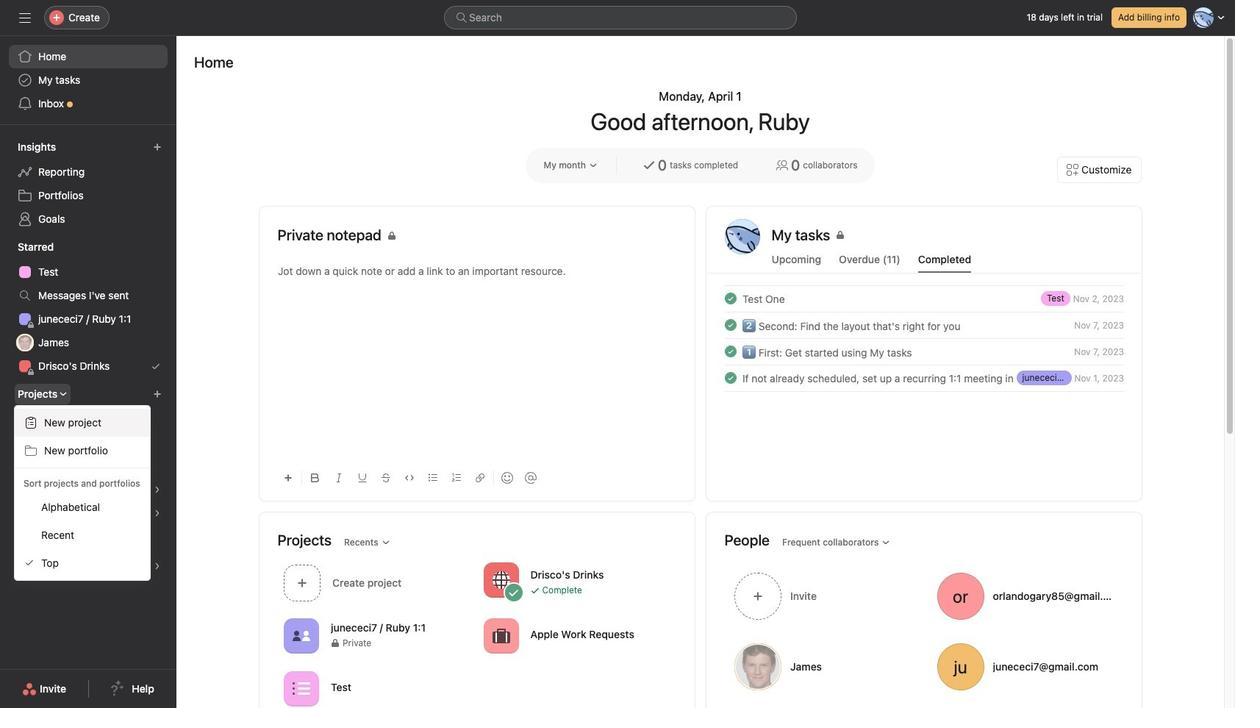 Task type: vqa. For each thing, say whether or not it's contained in the screenshot.
Pick month image
no



Task type: locate. For each thing, give the bounding box(es) containing it.
1 vertical spatial completed checkbox
[[722, 316, 740, 334]]

people image
[[292, 627, 310, 645]]

bold image
[[311, 474, 320, 483]]

list item
[[707, 285, 1142, 312], [707, 312, 1142, 338], [707, 338, 1142, 365], [707, 365, 1142, 391]]

3 completed checkbox from the top
[[722, 369, 740, 387]]

global element
[[0, 36, 177, 124]]

list box
[[444, 6, 797, 29]]

projects element
[[0, 381, 177, 528]]

2 completed image from the top
[[722, 316, 740, 334]]

completed image
[[722, 290, 740, 308], [722, 316, 740, 334], [722, 343, 740, 360], [722, 369, 740, 387]]

see details, cucomber image
[[153, 509, 162, 518]]

completed image for 3rd completed option from the top
[[722, 369, 740, 387]]

Completed checkbox
[[722, 290, 740, 308], [722, 316, 740, 334], [722, 369, 740, 387]]

menu item
[[15, 409, 150, 437]]

link image
[[476, 474, 484, 483]]

see details, my first portfolio image
[[153, 486, 162, 494]]

2 vertical spatial completed checkbox
[[722, 369, 740, 387]]

numbered list image
[[452, 474, 461, 483]]

toolbar
[[278, 461, 676, 494]]

italics image
[[334, 474, 343, 483]]

insights element
[[0, 134, 177, 234]]

3 completed image from the top
[[722, 343, 740, 360]]

insert an object image
[[284, 474, 292, 483]]

2 list item from the top
[[707, 312, 1142, 338]]

globe image
[[492, 571, 510, 589]]

code image
[[405, 474, 414, 483]]

emoji image
[[501, 472, 513, 484]]

3 list item from the top
[[707, 338, 1142, 365]]

1 list item from the top
[[707, 285, 1142, 312]]

1 completed image from the top
[[722, 290, 740, 308]]

new insights image
[[153, 143, 162, 152]]

4 completed image from the top
[[722, 369, 740, 387]]

collapse section image
[[1, 536, 13, 547]]

see details, my workspace image
[[153, 562, 162, 571]]

0 vertical spatial completed checkbox
[[722, 290, 740, 308]]

at mention image
[[525, 472, 537, 484]]

list image
[[292, 680, 310, 698]]



Task type: describe. For each thing, give the bounding box(es) containing it.
underline image
[[358, 474, 367, 483]]

starred element
[[0, 234, 177, 381]]

strikethrough image
[[381, 474, 390, 483]]

hide sidebar image
[[19, 12, 31, 24]]

view profile image
[[725, 219, 760, 255]]

Completed checkbox
[[722, 343, 740, 360]]

completed image for completed checkbox
[[722, 343, 740, 360]]

bulleted list image
[[429, 474, 437, 483]]

briefcase image
[[492, 627, 510, 645]]

new project or portfolio image
[[153, 390, 162, 399]]

2 completed checkbox from the top
[[722, 316, 740, 334]]

4 list item from the top
[[707, 365, 1142, 391]]

completed image for 3rd completed option from the bottom
[[722, 290, 740, 308]]

completed image for 2nd completed option from the bottom of the page
[[722, 316, 740, 334]]

teams element
[[0, 528, 177, 581]]

1 completed checkbox from the top
[[722, 290, 740, 308]]



